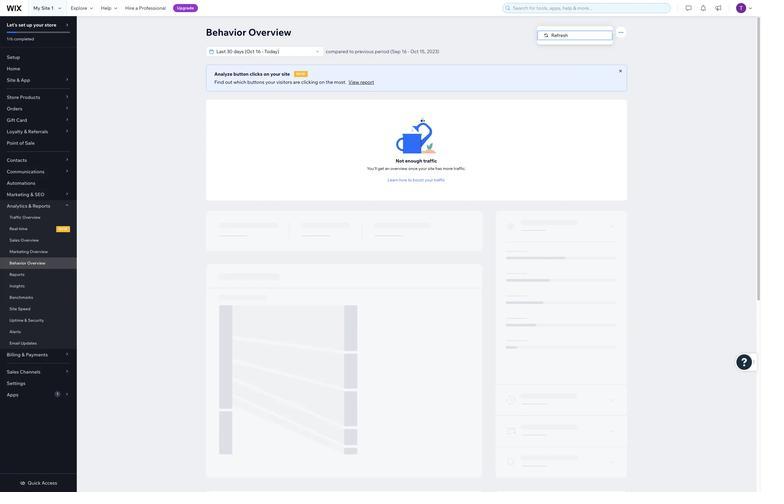 Task type: vqa. For each thing, say whether or not it's contained in the screenshot.
Section
no



Task type: describe. For each thing, give the bounding box(es) containing it.
site speed
[[9, 307, 30, 312]]

0 vertical spatial on
[[264, 71, 270, 77]]

learn
[[388, 178, 399, 183]]

gift card
[[7, 117, 27, 123]]

completed
[[14, 36, 34, 41]]

& for billing
[[22, 352, 25, 358]]

my
[[33, 5, 40, 11]]

updates
[[21, 341, 37, 346]]

billing & payments button
[[0, 350, 77, 361]]

& for marketing
[[30, 192, 34, 198]]

marketing for marketing & seo
[[7, 192, 29, 198]]

(sep
[[391, 49, 401, 55]]

traffic
[[9, 215, 21, 220]]

hire a professional
[[125, 5, 166, 11]]

boost
[[413, 178, 424, 183]]

orders button
[[0, 103, 77, 115]]

analytics & reports
[[7, 203, 50, 209]]

new inside sidebar element
[[59, 227, 68, 232]]

an
[[385, 166, 390, 171]]

2023)
[[427, 49, 440, 55]]

email
[[9, 341, 20, 346]]

alerts link
[[0, 327, 77, 338]]

security
[[28, 318, 44, 323]]

& for site
[[17, 77, 20, 83]]

quick access
[[28, 481, 57, 487]]

my site 1
[[33, 5, 54, 11]]

traffic overview link
[[0, 212, 77, 224]]

up
[[26, 22, 32, 28]]

marketing & seo
[[7, 192, 45, 198]]

your for analyze
[[271, 71, 281, 77]]

reports inside analytics & reports popup button
[[33, 203, 50, 209]]

sale
[[25, 140, 35, 146]]

of
[[19, 140, 24, 146]]

apps
[[7, 392, 18, 399]]

hire a professional link
[[121, 0, 170, 16]]

clicks
[[250, 71, 263, 77]]

find
[[215, 79, 224, 85]]

reports inside reports link
[[9, 272, 25, 277]]

home
[[7, 66, 20, 72]]

quick access button
[[20, 481, 57, 487]]

overview
[[391, 166, 408, 171]]

sales channels button
[[0, 367, 77, 378]]

1 vertical spatial traffic
[[434, 178, 446, 183]]

store
[[45, 22, 56, 28]]

your inside sidebar element
[[33, 22, 44, 28]]

loyalty & referrals
[[7, 129, 48, 135]]

overview for traffic overview link
[[22, 215, 41, 220]]

behavior overview inside behavior overview link
[[9, 261, 45, 266]]

billing & payments
[[7, 352, 48, 358]]

analytics & reports button
[[0, 201, 77, 212]]

time
[[19, 227, 28, 232]]

not
[[396, 158, 405, 164]]

0 vertical spatial to
[[350, 49, 354, 55]]

communications button
[[0, 166, 77, 178]]

report
[[361, 79, 374, 85]]

alerts
[[9, 330, 21, 335]]

app
[[21, 77, 30, 83]]

seo
[[35, 192, 45, 198]]

behavior inside sidebar element
[[9, 261, 26, 266]]

real-time
[[9, 227, 28, 232]]

set
[[18, 22, 25, 28]]

which
[[234, 79, 247, 85]]

site & app
[[7, 77, 30, 83]]

real-
[[9, 227, 19, 232]]

refresh button
[[538, 30, 614, 40]]

quick
[[28, 481, 41, 487]]

sales overview
[[9, 238, 39, 243]]

speed
[[18, 307, 30, 312]]

behavior overview link
[[0, 258, 77, 269]]

analyze
[[215, 71, 233, 77]]

page skeleton image
[[206, 211, 628, 493]]

contacts
[[7, 157, 27, 164]]

reports link
[[0, 269, 77, 281]]

let's
[[7, 22, 17, 28]]

your for find
[[266, 79, 276, 85]]

marketing & seo button
[[0, 189, 77, 201]]

traffic inside not enough traffic you'll get an overview once your site has more traffic.
[[424, 158, 438, 164]]

overview for sales overview link
[[21, 238, 39, 243]]

communications
[[7, 169, 45, 175]]

0 vertical spatial new
[[297, 72, 306, 76]]

email updates
[[9, 341, 37, 346]]

your for learn
[[425, 178, 434, 183]]

benchmarks
[[9, 295, 33, 300]]

0 vertical spatial 1
[[51, 5, 54, 11]]



Task type: locate. For each thing, give the bounding box(es) containing it.
professional
[[139, 5, 166, 11]]

1 horizontal spatial behavior overview
[[206, 26, 292, 38]]

reports down seo
[[33, 203, 50, 209]]

1 down settings link on the left bottom of page
[[57, 392, 58, 397]]

0 horizontal spatial behavior
[[9, 261, 26, 266]]

0 horizontal spatial site
[[282, 71, 290, 77]]

most.
[[334, 79, 347, 85]]

0 vertical spatial reports
[[33, 203, 50, 209]]

site left speed
[[9, 307, 17, 312]]

setup link
[[0, 52, 77, 63]]

0 vertical spatial marketing
[[7, 192, 29, 198]]

benchmarks link
[[0, 292, 77, 304]]

period
[[375, 49, 390, 55]]

your right boost
[[425, 178, 434, 183]]

setup
[[7, 54, 20, 60]]

& left app
[[17, 77, 20, 83]]

site down home
[[7, 77, 16, 83]]

16
[[402, 49, 407, 55]]

sidebar element
[[0, 16, 77, 493]]

1 inside sidebar element
[[57, 392, 58, 397]]

& right loyalty
[[24, 129, 27, 135]]

contacts button
[[0, 155, 77, 166]]

overview for marketing overview "link"
[[30, 249, 48, 255]]

& for analytics
[[28, 203, 32, 209]]

sales for sales channels
[[7, 370, 19, 376]]

0 vertical spatial site
[[41, 5, 50, 11]]

1 vertical spatial behavior overview
[[9, 261, 45, 266]]

site for site speed
[[9, 307, 17, 312]]

& right billing
[[22, 352, 25, 358]]

sales
[[9, 238, 20, 243], [7, 370, 19, 376]]

marketing inside popup button
[[7, 192, 29, 198]]

site
[[41, 5, 50, 11], [7, 77, 16, 83], [9, 307, 17, 312]]

marketing
[[7, 192, 29, 198], [9, 249, 29, 255]]

the
[[326, 79, 333, 85]]

buttons
[[248, 79, 265, 85]]

0 horizontal spatial behavior overview
[[9, 261, 45, 266]]

analytics
[[7, 203, 27, 209]]

your up visitors
[[271, 71, 281, 77]]

upgrade
[[177, 5, 194, 10]]

home link
[[0, 63, 77, 75]]

overview
[[249, 26, 292, 38], [22, 215, 41, 220], [21, 238, 39, 243], [30, 249, 48, 255], [27, 261, 45, 266]]

0 vertical spatial behavior overview
[[206, 26, 292, 38]]

marketing overview
[[9, 249, 48, 255]]

& left seo
[[30, 192, 34, 198]]

site & app button
[[0, 75, 77, 86]]

site left the has
[[428, 166, 435, 171]]

marketing inside "link"
[[9, 249, 29, 255]]

uptime
[[9, 318, 23, 323]]

0 horizontal spatial reports
[[9, 272, 25, 277]]

1 vertical spatial marketing
[[9, 249, 29, 255]]

site inside popup button
[[7, 77, 16, 83]]

1 vertical spatial site
[[7, 77, 16, 83]]

settings
[[7, 381, 25, 387]]

overview for behavior overview link
[[27, 261, 45, 266]]

a
[[136, 5, 138, 11]]

store
[[7, 94, 19, 100]]

1 horizontal spatial reports
[[33, 203, 50, 209]]

None field
[[215, 47, 314, 56]]

1 right my
[[51, 5, 54, 11]]

clicking
[[302, 79, 318, 85]]

1 horizontal spatial to
[[408, 178, 412, 183]]

2 vertical spatial site
[[9, 307, 17, 312]]

visitors
[[277, 79, 292, 85]]

1 vertical spatial on
[[319, 79, 325, 85]]

you'll
[[367, 166, 377, 171]]

traffic down the has
[[434, 178, 446, 183]]

not enough traffic you'll get an overview once your site has more traffic.
[[367, 158, 466, 171]]

sales down real-
[[9, 238, 20, 243]]

1 vertical spatial new
[[59, 227, 68, 232]]

site
[[282, 71, 290, 77], [428, 166, 435, 171]]

automations link
[[0, 178, 77, 189]]

your right once
[[419, 166, 427, 171]]

marketing down sales overview
[[9, 249, 29, 255]]

new up are
[[297, 72, 306, 76]]

Search for tools, apps, help & more... field
[[511, 3, 669, 13]]

1 horizontal spatial 1
[[57, 392, 58, 397]]

marketing up analytics
[[7, 192, 29, 198]]

0 horizontal spatial on
[[264, 71, 270, 77]]

new
[[297, 72, 306, 76], [59, 227, 68, 232]]

settings link
[[0, 378, 77, 390]]

1 horizontal spatial site
[[428, 166, 435, 171]]

reports
[[33, 203, 50, 209], [9, 272, 25, 277]]

help
[[101, 5, 112, 11]]

payments
[[26, 352, 48, 358]]

uptime & security
[[9, 318, 44, 323]]

overview inside "link"
[[30, 249, 48, 255]]

insights
[[9, 284, 25, 289]]

how
[[400, 178, 408, 183]]

& right uptime
[[24, 318, 27, 323]]

1 horizontal spatial behavior
[[206, 26, 246, 38]]

0 horizontal spatial new
[[59, 227, 68, 232]]

refresh
[[552, 32, 569, 38]]

1/6
[[7, 36, 13, 41]]

1 vertical spatial behavior
[[9, 261, 26, 266]]

& for uptime
[[24, 318, 27, 323]]

your
[[33, 22, 44, 28], [271, 71, 281, 77], [266, 79, 276, 85], [419, 166, 427, 171], [425, 178, 434, 183]]

& down marketing & seo
[[28, 203, 32, 209]]

orders
[[7, 106, 22, 112]]

gift card button
[[0, 115, 77, 126]]

explore
[[71, 5, 87, 11]]

1 vertical spatial 1
[[57, 392, 58, 397]]

previous
[[355, 49, 374, 55]]

products
[[20, 94, 40, 100]]

new up sales overview link
[[59, 227, 68, 232]]

hire
[[125, 5, 134, 11]]

traffic overview
[[9, 215, 41, 220]]

0 vertical spatial site
[[282, 71, 290, 77]]

traffic up the has
[[424, 158, 438, 164]]

1 horizontal spatial new
[[297, 72, 306, 76]]

your right "up"
[[33, 22, 44, 28]]

behavior
[[206, 26, 246, 38], [9, 261, 26, 266]]

store products button
[[0, 92, 77, 103]]

0 vertical spatial behavior
[[206, 26, 246, 38]]

marketing for marketing overview
[[9, 249, 29, 255]]

sales up settings
[[7, 370, 19, 376]]

reports up insights at the left bottom of page
[[9, 272, 25, 277]]

view report button
[[349, 79, 374, 85]]

1 vertical spatial to
[[408, 178, 412, 183]]

site right my
[[41, 5, 50, 11]]

0 horizontal spatial 1
[[51, 5, 54, 11]]

0 horizontal spatial to
[[350, 49, 354, 55]]

site speed link
[[0, 304, 77, 315]]

15,
[[420, 49, 426, 55]]

1 vertical spatial site
[[428, 166, 435, 171]]

point of sale link
[[0, 138, 77, 149]]

out
[[225, 79, 233, 85]]

to
[[350, 49, 354, 55], [408, 178, 412, 183]]

traffic.
[[454, 166, 466, 171]]

sales for sales overview
[[9, 238, 20, 243]]

to left previous
[[350, 49, 354, 55]]

behavior overview
[[206, 26, 292, 38], [9, 261, 45, 266]]

your left visitors
[[266, 79, 276, 85]]

loyalty
[[7, 129, 23, 135]]

upgrade button
[[173, 4, 198, 12]]

sales channels
[[7, 370, 41, 376]]

compared to previous period (sep 16 - oct 15, 2023)
[[326, 49, 440, 55]]

referrals
[[28, 129, 48, 135]]

1 vertical spatial sales
[[7, 370, 19, 376]]

1 horizontal spatial on
[[319, 79, 325, 85]]

to right how
[[408, 178, 412, 183]]

site inside not enough traffic you'll get an overview once your site has more traffic.
[[428, 166, 435, 171]]

button
[[234, 71, 249, 77]]

& for loyalty
[[24, 129, 27, 135]]

card
[[16, 117, 27, 123]]

on
[[264, 71, 270, 77], [319, 79, 325, 85]]

get
[[378, 166, 385, 171]]

&
[[17, 77, 20, 83], [24, 129, 27, 135], [30, 192, 34, 198], [28, 203, 32, 209], [24, 318, 27, 323], [22, 352, 25, 358]]

1
[[51, 5, 54, 11], [57, 392, 58, 397]]

1 vertical spatial reports
[[9, 272, 25, 277]]

0 vertical spatial traffic
[[424, 158, 438, 164]]

sales inside dropdown button
[[7, 370, 19, 376]]

your inside not enough traffic you'll get an overview once your site has more traffic.
[[419, 166, 427, 171]]

site for site & app
[[7, 77, 16, 83]]

are
[[294, 79, 300, 85]]

site up visitors
[[282, 71, 290, 77]]

store products
[[7, 94, 40, 100]]

uptime & security link
[[0, 315, 77, 327]]

on left the at the top of page
[[319, 79, 325, 85]]

0 vertical spatial sales
[[9, 238, 20, 243]]

learn how to boost your traffic link
[[388, 177, 446, 183]]

more
[[443, 166, 453, 171]]

on right clicks
[[264, 71, 270, 77]]

insights link
[[0, 281, 77, 292]]

view
[[349, 79, 360, 85]]

1/6 completed
[[7, 36, 34, 41]]



